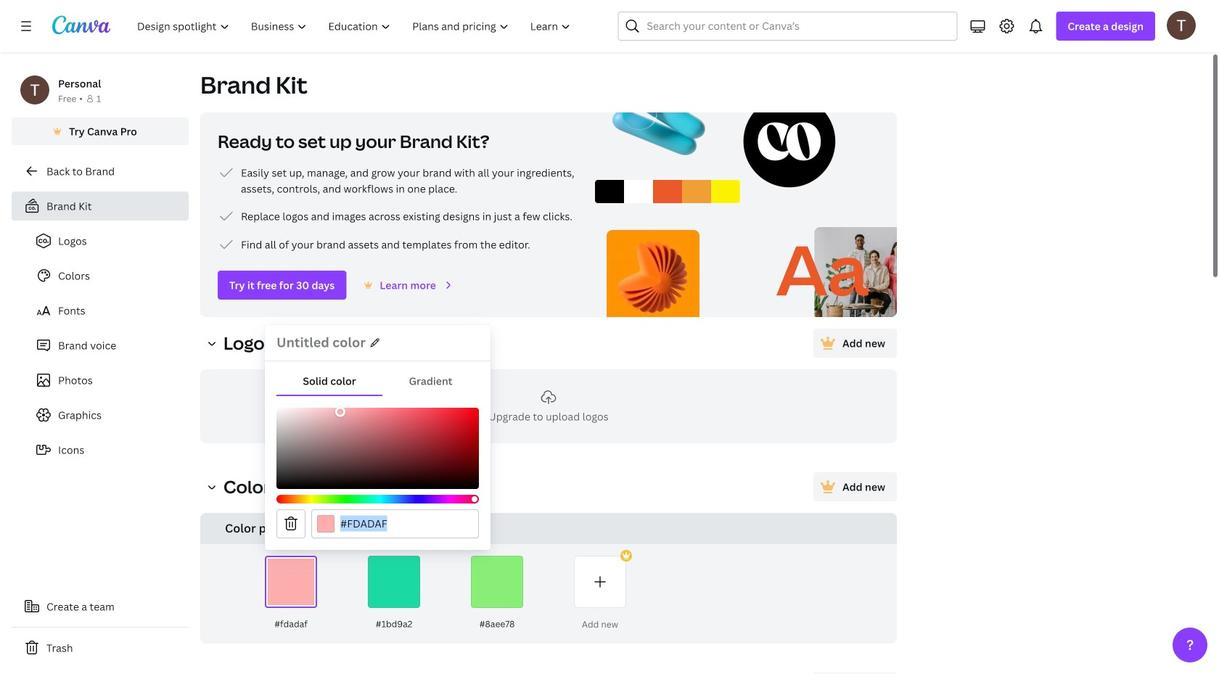 Task type: locate. For each thing, give the bounding box(es) containing it.
#1bd9a2 image
[[368, 556, 420, 609], [368, 556, 420, 609]]

list
[[218, 164, 578, 253], [12, 221, 189, 465]]

#fdadaf image
[[317, 516, 335, 533], [265, 556, 317, 609], [265, 556, 317, 609]]

Hex color code text field
[[341, 510, 470, 538]]

#fdadaf image
[[317, 516, 335, 533]]

upgrade to add a new color image
[[574, 556, 627, 609], [574, 556, 627, 609]]

#8aee78 image
[[471, 556, 524, 609], [471, 556, 524, 609]]

color dialog
[[265, 325, 491, 550]]

None search field
[[618, 12, 958, 41]]



Task type: vqa. For each thing, say whether or not it's contained in the screenshot.
input field to search for apps search box
no



Task type: describe. For each thing, give the bounding box(es) containing it.
Search search field
[[647, 12, 929, 40]]

1 horizontal spatial list
[[218, 164, 578, 253]]

#fdadaf image inside 'color' dialog
[[317, 516, 335, 533]]

terry turtle image
[[1168, 11, 1197, 40]]

top level navigation element
[[128, 12, 583, 41]]

0 horizontal spatial list
[[12, 221, 189, 465]]



